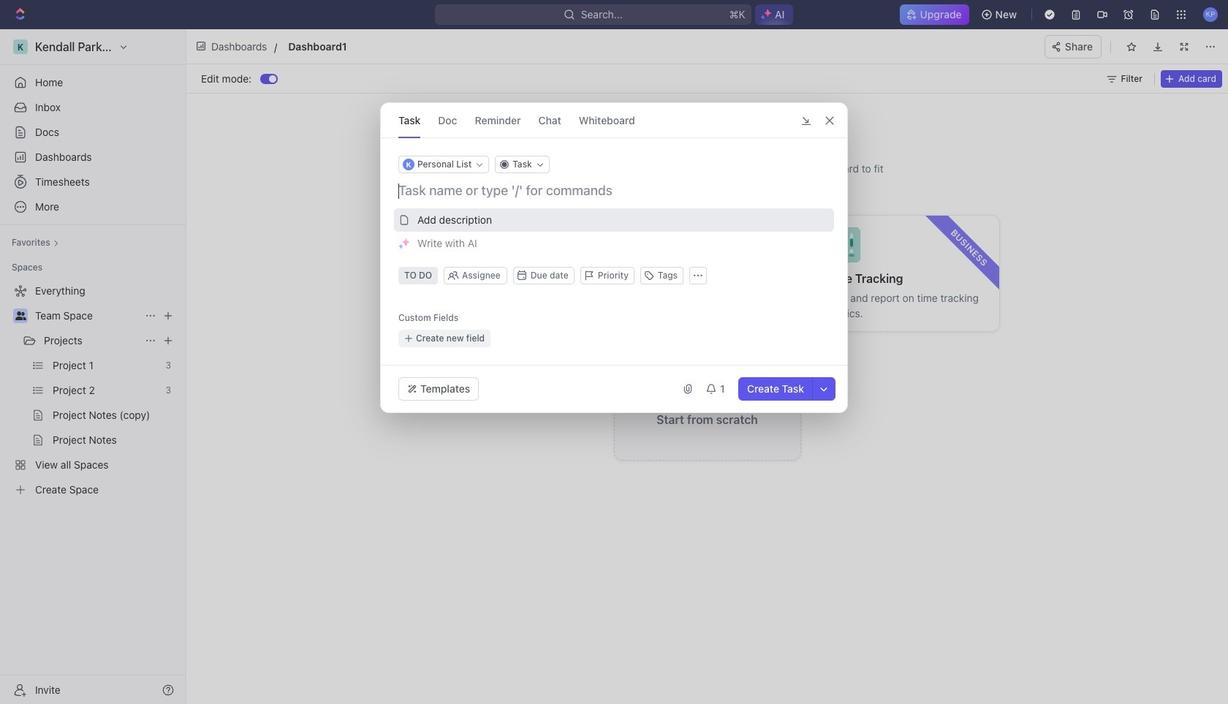 Task type: locate. For each thing, give the bounding box(es) containing it.
tree
[[6, 279, 180, 502]]

user group image
[[15, 311, 26, 320]]

dialog
[[380, 102, 848, 413]]

Task name or type '/' for commands text field
[[398, 182, 833, 200]]

None text field
[[288, 37, 607, 56]]

tree inside sidebar navigation
[[6, 279, 180, 502]]



Task type: describe. For each thing, give the bounding box(es) containing it.
time tracking image
[[825, 227, 860, 262]]

team reporting image
[[626, 227, 661, 262]]

simple dashboard image
[[427, 227, 462, 262]]

sidebar navigation
[[0, 29, 186, 704]]



Task type: vqa. For each thing, say whether or not it's contained in the screenshot.
the topmost "Space"
no



